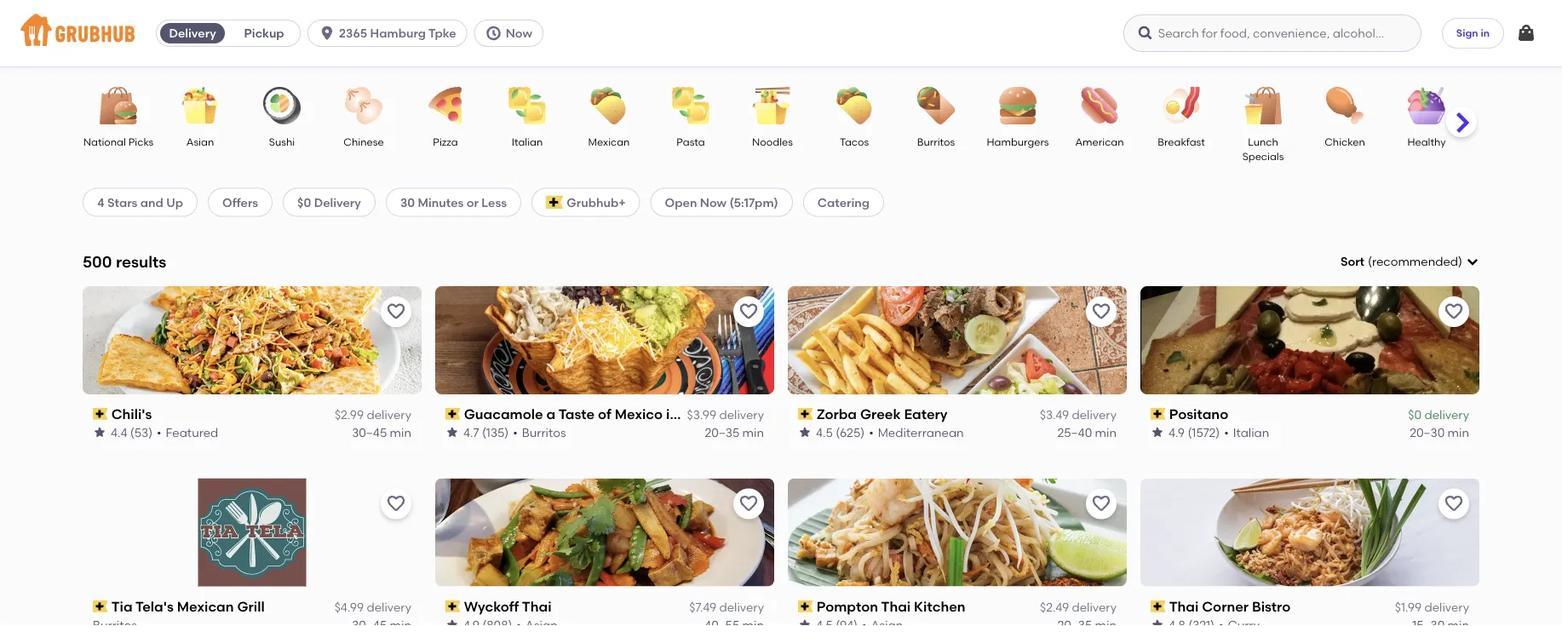 Task type: describe. For each thing, give the bounding box(es) containing it.
mediterranean
[[878, 425, 964, 440]]

0 vertical spatial italian
[[512, 135, 543, 148]]

subscription pass image for wyckoff thai
[[446, 601, 461, 613]]

save this restaurant image for wyckoff thai
[[739, 494, 759, 514]]

of
[[598, 406, 612, 422]]

2365 hamburg tpke button
[[308, 20, 474, 47]]

sort
[[1341, 254, 1365, 269]]

• for guacamole a taste of mexico in wayne
[[513, 425, 518, 440]]

none field containing sort
[[1341, 253, 1480, 270]]

or
[[467, 195, 479, 209]]

lunch specials image
[[1234, 87, 1294, 124]]

4.7 (135)
[[464, 425, 509, 440]]

mexican image
[[579, 87, 639, 124]]

pickup
[[244, 26, 284, 40]]

4
[[97, 195, 105, 209]]

guacamole a taste of mexico in wayne
[[464, 406, 728, 422]]

$2.49
[[1040, 600, 1069, 615]]

lunch
[[1249, 135, 1279, 148]]

tacos
[[840, 135, 869, 148]]

svg image inside field
[[1466, 255, 1480, 269]]

star icon image for guacamole a taste of mexico in wayne
[[446, 426, 459, 439]]

25–40 min
[[1058, 425, 1117, 440]]

chinese
[[344, 135, 384, 148]]

grubhub plus flag logo image
[[546, 196, 564, 209]]

american
[[1076, 135, 1124, 148]]

save this restaurant image for positano
[[1444, 301, 1465, 322]]

hamburgers image
[[988, 87, 1048, 124]]

recommended
[[1373, 254, 1459, 269]]

4 stars and up
[[97, 195, 183, 209]]

• featured
[[157, 425, 218, 440]]

sign in button
[[1442, 18, 1505, 49]]

2365 hamburg tpke
[[339, 26, 456, 40]]

4.7
[[464, 425, 479, 440]]

delivery for pompton thai kitchen
[[1072, 600, 1117, 615]]

mexico
[[615, 406, 663, 422]]

$3.99 delivery
[[687, 408, 764, 422]]

zorba
[[817, 406, 857, 422]]

subscription pass image for pompton thai kitchen
[[798, 601, 813, 613]]

chili's
[[111, 406, 152, 422]]

pasta image
[[661, 87, 721, 124]]

star icon image for zorba greek eatery
[[798, 426, 812, 439]]

star icon image for positano
[[1151, 426, 1165, 439]]

20–35 min
[[705, 425, 764, 440]]

star icon image for thai corner bistro
[[1151, 618, 1165, 626]]

offers
[[222, 195, 258, 209]]

corner
[[1203, 598, 1249, 615]]

minutes
[[418, 195, 464, 209]]

subscription pass image for chili's
[[93, 408, 108, 420]]

• for positano
[[1225, 425, 1229, 440]]

subscription pass image for tia tela's mexican grill
[[93, 601, 108, 613]]

main navigation navigation
[[0, 0, 1563, 66]]

save this restaurant button for chili's
[[381, 296, 412, 327]]

asian
[[186, 135, 214, 148]]

save this restaurant button for wyckoff thai
[[734, 489, 764, 520]]

delivery for wyckoff thai
[[720, 600, 764, 615]]

min for guacamole a taste of mexico in wayne
[[743, 425, 764, 440]]

sushi image
[[252, 87, 312, 124]]

results
[[116, 252, 166, 271]]

0 horizontal spatial in
[[666, 406, 678, 422]]

save this restaurant button for thai corner bistro
[[1439, 489, 1470, 520]]

1 horizontal spatial italian
[[1234, 425, 1270, 440]]

subscription pass image for zorba greek eatery
[[798, 408, 813, 420]]

$7.49 delivery
[[690, 600, 764, 615]]

zorba greek eatery logo image
[[788, 286, 1127, 394]]

• mediterranean
[[869, 425, 964, 440]]

subscription pass image for positano
[[1151, 408, 1166, 420]]

)
[[1459, 254, 1463, 269]]

national
[[83, 135, 126, 148]]

$4.99
[[335, 600, 364, 615]]

25–40
[[1058, 425, 1093, 440]]

thai for pompton
[[882, 598, 911, 615]]

greek
[[861, 406, 901, 422]]

2 svg image from the left
[[1137, 25, 1154, 42]]

guacamole
[[464, 406, 543, 422]]

30
[[400, 195, 415, 209]]

subscription pass image for guacamole a taste of mexico in wayne
[[446, 408, 461, 420]]

pompton thai kitchen logo image
[[788, 479, 1127, 587]]

chinese image
[[334, 87, 394, 124]]

healthy
[[1408, 135, 1447, 148]]

open now (5:17pm)
[[665, 195, 779, 209]]

taste
[[559, 406, 595, 422]]

chicken image
[[1316, 87, 1375, 124]]

(625)
[[836, 425, 865, 440]]

30–45 min
[[352, 425, 412, 440]]

4.5
[[816, 425, 833, 440]]

$3.49 delivery
[[1040, 408, 1117, 422]]

save this restaurant image for thai corner bistro
[[1444, 494, 1465, 514]]

pizza image
[[416, 87, 475, 124]]

kitchen
[[914, 598, 966, 615]]

tia tela's mexican grill
[[111, 598, 265, 615]]

thai corner bistro
[[1170, 598, 1291, 615]]

pompton
[[817, 598, 879, 615]]

american image
[[1070, 87, 1130, 124]]

positano logo image
[[1141, 286, 1480, 394]]

subscription pass image for thai corner bistro
[[1151, 601, 1166, 613]]

star icon image for pompton thai kitchen
[[798, 618, 812, 626]]

italian image
[[498, 87, 557, 124]]

pickup button
[[228, 20, 300, 47]]

hamburg
[[370, 26, 426, 40]]

save this restaurant button for guacamole a taste of mexico in wayne
[[734, 296, 764, 327]]

$2.99
[[335, 408, 364, 422]]

zorba greek eatery
[[817, 406, 948, 422]]

delivery for positano
[[1425, 408, 1470, 422]]

4.9
[[1169, 425, 1185, 440]]

svg image inside the now button
[[485, 25, 502, 42]]

min for zorba greek eatery
[[1095, 425, 1117, 440]]

tela's
[[136, 598, 174, 615]]

healthy image
[[1397, 87, 1457, 124]]

noodles image
[[743, 87, 803, 124]]

save this restaurant image for chili's
[[386, 301, 406, 322]]

save this restaurant button for pompton thai kitchen
[[1086, 489, 1117, 520]]

star icon image for wyckoff thai
[[446, 618, 459, 626]]

tpke
[[429, 26, 456, 40]]

delivery for zorba greek eatery
[[1072, 408, 1117, 422]]

0 vertical spatial burritos
[[918, 135, 955, 148]]

up
[[166, 195, 183, 209]]



Task type: vqa. For each thing, say whether or not it's contained in the screenshot.
the Beverly
no



Task type: locate. For each thing, give the bounding box(es) containing it.
now up italian image
[[506, 26, 533, 40]]

delivery
[[169, 26, 216, 40], [314, 195, 361, 209]]

delivery for thai corner bistro
[[1425, 600, 1470, 615]]

$1.99 delivery
[[1396, 600, 1470, 615]]

save this restaurant image
[[386, 301, 406, 322], [1444, 494, 1465, 514]]

1 min from the left
[[390, 425, 412, 440]]

save this restaurant button for zorba greek eatery
[[1086, 296, 1117, 327]]

now right open
[[700, 195, 727, 209]]

0 vertical spatial $0
[[297, 195, 311, 209]]

delivery up the 20–30 min
[[1425, 408, 1470, 422]]

in right the sign
[[1481, 27, 1490, 39]]

1 horizontal spatial thai
[[882, 598, 911, 615]]

tia
[[111, 598, 133, 615]]

20–35
[[705, 425, 740, 440]]

• right (135)
[[513, 425, 518, 440]]

1 vertical spatial burritos
[[522, 425, 566, 440]]

1 horizontal spatial in
[[1481, 27, 1490, 39]]

1 horizontal spatial $0
[[1409, 408, 1422, 422]]

(1572)
[[1188, 425, 1220, 440]]

catering
[[818, 195, 870, 209]]

save this restaurant image for guacamole a taste of mexico in wayne
[[739, 301, 759, 322]]

thai left the corner
[[1170, 598, 1199, 615]]

thai corner bistro logo image
[[1141, 479, 1480, 587]]

pasta
[[677, 135, 705, 148]]

0 horizontal spatial save this restaurant image
[[386, 301, 406, 322]]

wyckoff
[[464, 598, 519, 615]]

$0 up 20–30
[[1409, 408, 1422, 422]]

sort ( recommended )
[[1341, 254, 1463, 269]]

thai
[[522, 598, 552, 615], [882, 598, 911, 615], [1170, 598, 1199, 615]]

breakfast image
[[1152, 87, 1212, 124]]

500 results
[[83, 252, 166, 271]]

delivery left pickup 'button'
[[169, 26, 216, 40]]

1 horizontal spatial burritos
[[918, 135, 955, 148]]

min for chili's
[[390, 425, 412, 440]]

delivery right $4.99
[[367, 600, 412, 615]]

1 vertical spatial in
[[666, 406, 678, 422]]

• down greek
[[869, 425, 874, 440]]

save this restaurant button for positano
[[1439, 296, 1470, 327]]

save this restaurant image for tia tela's mexican grill
[[386, 494, 406, 514]]

1 horizontal spatial mexican
[[588, 135, 630, 148]]

lunch specials
[[1243, 135, 1284, 163]]

1 • from the left
[[157, 425, 162, 440]]

delivery right $1.99
[[1425, 600, 1470, 615]]

sign in
[[1457, 27, 1490, 39]]

a
[[547, 406, 556, 422]]

min for positano
[[1448, 425, 1470, 440]]

sushi
[[269, 135, 295, 148]]

1 horizontal spatial now
[[700, 195, 727, 209]]

chicken
[[1325, 135, 1366, 148]]

eatery
[[904, 406, 948, 422]]

0 horizontal spatial svg image
[[485, 25, 502, 42]]

star icon image for chili's
[[93, 426, 107, 439]]

1 vertical spatial delivery
[[314, 195, 361, 209]]

4.4 (53)
[[111, 425, 153, 440]]

subscription pass image
[[1151, 408, 1166, 420], [93, 601, 108, 613], [446, 601, 461, 613], [1151, 601, 1166, 613]]

pizza
[[433, 135, 458, 148]]

2 horizontal spatial svg image
[[1517, 23, 1537, 43]]

subscription pass image left wyckoff
[[446, 601, 461, 613]]

featured
[[166, 425, 218, 440]]

tia tela's mexican grill logo image
[[198, 479, 306, 587]]

30 minutes or less
[[400, 195, 507, 209]]

svg image up breakfast image
[[1137, 25, 1154, 42]]

1 vertical spatial italian
[[1234, 425, 1270, 440]]

chili's logo image
[[83, 286, 422, 394]]

(135)
[[482, 425, 509, 440]]

$0
[[297, 195, 311, 209], [1409, 408, 1422, 422]]

0 horizontal spatial now
[[506, 26, 533, 40]]

and
[[140, 195, 163, 209]]

national picks image
[[89, 87, 148, 124]]

1 thai from the left
[[522, 598, 552, 615]]

delivery up 25–40 min
[[1072, 408, 1117, 422]]

1 horizontal spatial svg image
[[1137, 25, 1154, 42]]

$7.49
[[690, 600, 717, 615]]

min right 30–45
[[390, 425, 412, 440]]

1 vertical spatial $0
[[1409, 408, 1422, 422]]

• for zorba greek eatery
[[869, 425, 874, 440]]

italian
[[512, 135, 543, 148], [1234, 425, 1270, 440]]

sign
[[1457, 27, 1479, 39]]

delivery for chili's
[[367, 408, 412, 422]]

grill
[[237, 598, 265, 615]]

• right (53) on the left of the page
[[157, 425, 162, 440]]

svg image right the sign in button
[[1517, 23, 1537, 43]]

delivery for guacamole a taste of mexico in wayne
[[720, 408, 764, 422]]

(5:17pm)
[[730, 195, 779, 209]]

2 thai from the left
[[882, 598, 911, 615]]

4 min from the left
[[1448, 425, 1470, 440]]

min right 20–35
[[743, 425, 764, 440]]

0 vertical spatial save this restaurant image
[[386, 301, 406, 322]]

now inside button
[[506, 26, 533, 40]]

• italian
[[1225, 425, 1270, 440]]

500
[[83, 252, 112, 271]]

0 horizontal spatial svg image
[[319, 25, 336, 42]]

italian down italian image
[[512, 135, 543, 148]]

1 horizontal spatial delivery
[[314, 195, 361, 209]]

$3.49
[[1040, 408, 1069, 422]]

30–45
[[352, 425, 387, 440]]

0 horizontal spatial $0
[[297, 195, 311, 209]]

$0 delivery
[[1409, 408, 1470, 422]]

min right 25–40
[[1095, 425, 1117, 440]]

3 thai from the left
[[1170, 598, 1199, 615]]

wyckoff thai logo image
[[435, 479, 775, 587]]

• right "(1572)" in the bottom right of the page
[[1225, 425, 1229, 440]]

breakfast
[[1158, 135, 1205, 148]]

2 min from the left
[[743, 425, 764, 440]]

save this restaurant image for zorba greek eatery
[[1092, 301, 1112, 322]]

save this restaurant image for pompton thai kitchen
[[1092, 494, 1112, 514]]

0 horizontal spatial italian
[[512, 135, 543, 148]]

None field
[[1341, 253, 1480, 270]]

1 vertical spatial now
[[700, 195, 727, 209]]

national picks
[[83, 135, 154, 148]]

• for chili's
[[157, 425, 162, 440]]

subscription pass image left zorba
[[798, 408, 813, 420]]

4.4
[[111, 425, 127, 440]]

save this restaurant image
[[739, 301, 759, 322], [1092, 301, 1112, 322], [1444, 301, 1465, 322], [386, 494, 406, 514], [739, 494, 759, 514], [1092, 494, 1112, 514]]

picks
[[128, 135, 154, 148]]

less
[[482, 195, 507, 209]]

mexican down mexican image
[[588, 135, 630, 148]]

$0 for $0 delivery
[[297, 195, 311, 209]]

delivery inside button
[[169, 26, 216, 40]]

1 vertical spatial save this restaurant image
[[1444, 494, 1465, 514]]

subscription pass image
[[93, 408, 108, 420], [446, 408, 461, 420], [798, 408, 813, 420], [798, 601, 813, 613]]

$1.99
[[1396, 600, 1422, 615]]

4.9 (1572)
[[1169, 425, 1220, 440]]

subscription pass image left chili's
[[93, 408, 108, 420]]

tacos image
[[825, 87, 884, 124]]

0 horizontal spatial thai
[[522, 598, 552, 615]]

0 vertical spatial now
[[506, 26, 533, 40]]

save this restaurant button for tia tela's mexican grill
[[381, 489, 412, 520]]

in inside the sign in button
[[1481, 27, 1490, 39]]

subscription pass image left tia
[[93, 601, 108, 613]]

positano
[[1170, 406, 1229, 422]]

Search for food, convenience, alcohol... search field
[[1124, 14, 1422, 52]]

star icon image
[[93, 426, 107, 439], [446, 426, 459, 439], [798, 426, 812, 439], [1151, 426, 1165, 439], [446, 618, 459, 626], [798, 618, 812, 626], [1151, 618, 1165, 626]]

delivery up the 30–45 min
[[367, 408, 412, 422]]

asian image
[[170, 87, 230, 124]]

1 horizontal spatial svg image
[[1466, 255, 1480, 269]]

delivery right $7.49 at left bottom
[[720, 600, 764, 615]]

4 • from the left
[[1225, 425, 1229, 440]]

1 vertical spatial mexican
[[177, 598, 234, 615]]

noodles
[[752, 135, 793, 148]]

pompton thai kitchen
[[817, 598, 966, 615]]

20–30
[[1410, 425, 1445, 440]]

in left $3.99
[[666, 406, 678, 422]]

bistro
[[1253, 598, 1291, 615]]

wayne
[[682, 406, 728, 422]]

0 vertical spatial delivery
[[169, 26, 216, 40]]

mexican
[[588, 135, 630, 148], [177, 598, 234, 615]]

svg image inside 2365 hamburg tpke button
[[319, 25, 336, 42]]

subscription pass image left the positano
[[1151, 408, 1166, 420]]

4.5 (625)
[[816, 425, 865, 440]]

svg image
[[485, 25, 502, 42], [1137, 25, 1154, 42]]

svg image
[[1517, 23, 1537, 43], [319, 25, 336, 42], [1466, 255, 1480, 269]]

grubhub+
[[567, 195, 626, 209]]

0 vertical spatial in
[[1481, 27, 1490, 39]]

2365
[[339, 26, 367, 40]]

$2.49 delivery
[[1040, 600, 1117, 615]]

(
[[1369, 254, 1373, 269]]

specials
[[1243, 150, 1284, 163]]

20–30 min
[[1410, 425, 1470, 440]]

svg image right tpke
[[485, 25, 502, 42]]

$0 for $0 delivery
[[1409, 408, 1422, 422]]

1 horizontal spatial save this restaurant image
[[1444, 494, 1465, 514]]

delivery for tia tela's mexican grill
[[367, 600, 412, 615]]

$0 right offers
[[297, 195, 311, 209]]

3 • from the left
[[869, 425, 874, 440]]

$3.99
[[687, 408, 717, 422]]

subscription pass image left the corner
[[1151, 601, 1166, 613]]

burritos down a
[[522, 425, 566, 440]]

hamburgers
[[987, 135, 1049, 148]]

svg image left 2365
[[319, 25, 336, 42]]

svg image right the ")"
[[1466, 255, 1480, 269]]

delivery up 20–35 min
[[720, 408, 764, 422]]

subscription pass image left pompton on the bottom right of the page
[[798, 601, 813, 613]]

burritos image
[[907, 87, 966, 124]]

2 • from the left
[[513, 425, 518, 440]]

min
[[390, 425, 412, 440], [743, 425, 764, 440], [1095, 425, 1117, 440], [1448, 425, 1470, 440]]

0 horizontal spatial mexican
[[177, 598, 234, 615]]

1 svg image from the left
[[485, 25, 502, 42]]

now
[[506, 26, 533, 40], [700, 195, 727, 209]]

thai for wyckoff
[[522, 598, 552, 615]]

2 horizontal spatial thai
[[1170, 598, 1199, 615]]

thai right wyckoff
[[522, 598, 552, 615]]

delivery down chinese
[[314, 195, 361, 209]]

0 vertical spatial mexican
[[588, 135, 630, 148]]

mexican left grill
[[177, 598, 234, 615]]

burritos down burritos image
[[918, 135, 955, 148]]

guacamole a taste of mexico in wayne logo image
[[435, 286, 775, 394]]

italian right "(1572)" in the bottom right of the page
[[1234, 425, 1270, 440]]

delivery
[[367, 408, 412, 422], [720, 408, 764, 422], [1072, 408, 1117, 422], [1425, 408, 1470, 422], [367, 600, 412, 615], [720, 600, 764, 615], [1072, 600, 1117, 615], [1425, 600, 1470, 615]]

delivery right $2.49
[[1072, 600, 1117, 615]]

0 horizontal spatial delivery
[[169, 26, 216, 40]]

now button
[[474, 20, 550, 47]]

$0 delivery
[[297, 195, 361, 209]]

min down $0 delivery
[[1448, 425, 1470, 440]]

thai left kitchen
[[882, 598, 911, 615]]

subscription pass image left guacamole
[[446, 408, 461, 420]]

$4.99 delivery
[[335, 600, 412, 615]]

0 horizontal spatial burritos
[[522, 425, 566, 440]]

3 min from the left
[[1095, 425, 1117, 440]]



